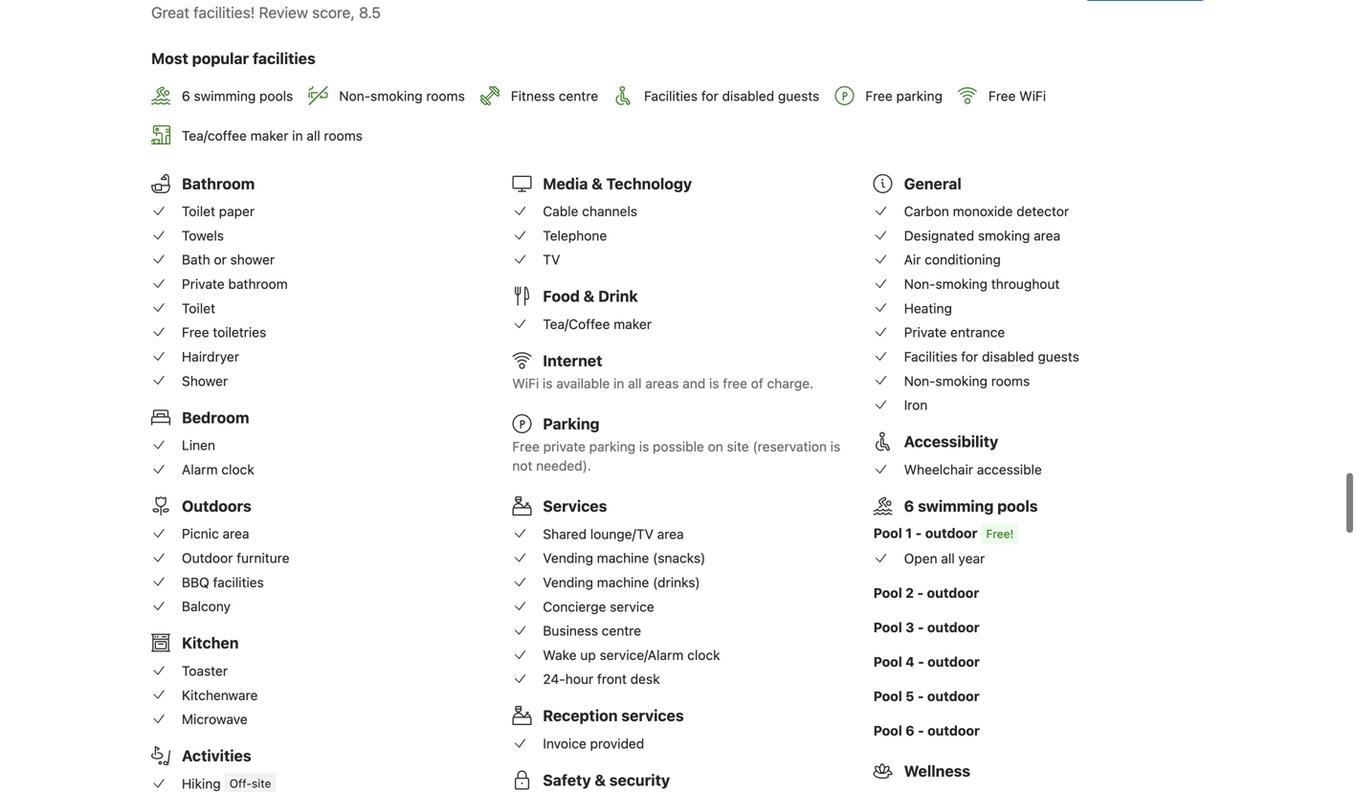 Task type: vqa. For each thing, say whether or not it's contained in the screenshot.
the right 'disabled'
yes



Task type: locate. For each thing, give the bounding box(es) containing it.
pool left '3'
[[874, 620, 903, 636]]

swimming up pool 1 - outdoor free!
[[918, 497, 994, 515]]

facilities
[[644, 88, 698, 104], [904, 349, 958, 365]]

vending down shared in the bottom of the page
[[543, 551, 594, 566]]

0 horizontal spatial swimming
[[194, 88, 256, 104]]

0 vertical spatial facilities for disabled guests
[[644, 88, 820, 104]]

0 horizontal spatial 6 swimming pools
[[182, 88, 293, 104]]

6 up 1
[[904, 497, 915, 515]]

open all year
[[904, 551, 985, 567]]

1 pool from the top
[[874, 526, 903, 541]]

1 vertical spatial private
[[904, 325, 947, 341]]

year
[[959, 551, 985, 567]]

vending up concierge
[[543, 575, 594, 591]]

outdoor
[[926, 526, 978, 541], [927, 586, 980, 601], [928, 620, 980, 636], [928, 655, 980, 670], [928, 689, 980, 705], [928, 724, 980, 739]]

kitchenware
[[182, 688, 258, 703]]

private for private bathroom
[[182, 276, 225, 292]]

parking down parking
[[590, 439, 636, 455]]

& for media
[[592, 175, 603, 193]]

1 horizontal spatial site
[[727, 439, 749, 455]]

0 vertical spatial machine
[[597, 551, 649, 566]]

0 horizontal spatial centre
[[559, 88, 598, 104]]

in right tea/coffee
[[292, 128, 303, 143]]

furniture
[[237, 551, 290, 566]]

1 horizontal spatial facilities
[[904, 349, 958, 365]]

1 vertical spatial for
[[962, 349, 979, 365]]

vending machine (drinks)
[[543, 575, 700, 591]]

pools
[[260, 88, 293, 104], [998, 497, 1038, 515]]

clock
[[222, 462, 254, 478], [688, 648, 720, 663]]

machine down lounge/tv
[[597, 551, 649, 566]]

- right the '2'
[[918, 586, 924, 601]]

private down heating
[[904, 325, 947, 341]]

site
[[727, 439, 749, 455], [252, 778, 271, 791]]

pools up tea/coffee maker in all rooms
[[260, 88, 293, 104]]

media & technology
[[543, 175, 692, 193]]

front
[[597, 672, 627, 688]]

1 horizontal spatial maker
[[614, 316, 652, 332]]

free for free wifi
[[989, 88, 1016, 104]]

area up '(snacks)'
[[657, 526, 684, 542]]

1 vertical spatial guests
[[1038, 349, 1080, 365]]

toilet paper
[[182, 204, 255, 219]]

is
[[543, 376, 553, 392], [710, 376, 720, 392], [639, 439, 649, 455], [831, 439, 841, 455]]

is right (reservation
[[831, 439, 841, 455]]

bath or shower
[[182, 252, 275, 268]]

1 horizontal spatial pools
[[998, 497, 1038, 515]]

outdoor furniture
[[182, 551, 290, 566]]

0 horizontal spatial site
[[252, 778, 271, 791]]

site right on on the bottom of the page
[[727, 439, 749, 455]]

rooms
[[426, 88, 465, 104], [324, 128, 363, 143], [992, 373, 1030, 389]]

smoking down carbon monoxide detector
[[978, 228, 1031, 244]]

outdoor right 5
[[928, 689, 980, 705]]

pool down pool 5 - outdoor
[[874, 724, 903, 739]]

1 vertical spatial site
[[252, 778, 271, 791]]

private
[[182, 276, 225, 292], [904, 325, 947, 341]]

1 vertical spatial facilities for disabled guests
[[904, 349, 1080, 365]]

6 down most
[[182, 88, 190, 104]]

heating
[[904, 300, 953, 316]]

1 vertical spatial facilities
[[904, 349, 958, 365]]

1 vertical spatial machine
[[597, 575, 649, 591]]

balcony
[[182, 599, 231, 615]]

1 vertical spatial all
[[628, 376, 642, 392]]

2 vertical spatial &
[[595, 772, 606, 790]]

1 vertical spatial 6
[[904, 497, 915, 515]]

guests
[[778, 88, 820, 104], [1038, 349, 1080, 365]]

tea/coffee
[[182, 128, 247, 143]]

facilities down the review
[[253, 49, 316, 68]]

2 pool from the top
[[874, 586, 903, 601]]

0 horizontal spatial parking
[[590, 439, 636, 455]]

6 swimming pools down most popular facilities in the left of the page
[[182, 88, 293, 104]]

is right and
[[710, 376, 720, 392]]

detector
[[1017, 204, 1070, 219]]

maker down drink
[[614, 316, 652, 332]]

free for free private parking is possible on site (reservation is not needed).
[[513, 439, 540, 455]]

1 vertical spatial parking
[[590, 439, 636, 455]]

1 vertical spatial vending
[[543, 575, 594, 591]]

off-
[[229, 778, 252, 791]]

pool for pool 1 - outdoor free!
[[874, 526, 903, 541]]

tea/coffee maker
[[543, 316, 652, 332]]

1 horizontal spatial parking
[[897, 88, 943, 104]]

wake
[[543, 648, 577, 663]]

free private parking is possible on site (reservation is not needed).
[[513, 439, 841, 474]]

& right 'safety'
[[595, 772, 606, 790]]

6 down 5
[[906, 724, 915, 739]]

telephone
[[543, 228, 607, 244]]

outdoor for pool 5 - outdoor
[[928, 689, 980, 705]]

4 pool from the top
[[874, 655, 903, 670]]

0 horizontal spatial non-smoking rooms
[[339, 88, 465, 104]]

1 vertical spatial disabled
[[982, 349, 1035, 365]]

toilet up towels
[[182, 204, 215, 219]]

facilities down private entrance
[[904, 349, 958, 365]]

outdoor up open all year
[[926, 526, 978, 541]]

1 vertical spatial pools
[[998, 497, 1038, 515]]

needed).
[[536, 458, 592, 474]]

0 vertical spatial in
[[292, 128, 303, 143]]

1 horizontal spatial swimming
[[918, 497, 994, 515]]

outdoor right 4
[[928, 655, 980, 670]]

1 horizontal spatial clock
[[688, 648, 720, 663]]

bbq facilities
[[182, 575, 264, 591]]

pool 6 - outdoor
[[874, 724, 980, 739]]

non- up iron
[[904, 373, 936, 389]]

2 toilet from the top
[[182, 300, 215, 316]]

1 vertical spatial &
[[584, 287, 595, 306]]

hairdryer
[[182, 349, 239, 365]]

2 vertical spatial rooms
[[992, 373, 1030, 389]]

- down pool 5 - outdoor
[[918, 724, 925, 739]]

1 vertical spatial maker
[[614, 316, 652, 332]]

clock right the 'alarm'
[[222, 462, 254, 478]]

free for free parking
[[866, 88, 893, 104]]

1 vertical spatial swimming
[[918, 497, 994, 515]]

centre right fitness
[[559, 88, 598, 104]]

- right 5
[[918, 689, 924, 705]]

5 pool from the top
[[874, 689, 903, 705]]

facilities down the "outdoor furniture"
[[213, 575, 264, 591]]

- right 1
[[916, 526, 922, 541]]

0 horizontal spatial disabled
[[722, 88, 775, 104]]

non-smoking rooms down entrance
[[904, 373, 1030, 389]]

0 horizontal spatial wifi
[[513, 376, 539, 392]]

outdoor down open all year
[[927, 586, 980, 601]]

non- down air at the right top of page
[[904, 276, 936, 292]]

microwave
[[182, 712, 248, 728]]

0 horizontal spatial guests
[[778, 88, 820, 104]]

- for 1
[[916, 526, 922, 541]]

& up cable channels
[[592, 175, 603, 193]]

food & drink
[[543, 287, 638, 306]]

3 pool from the top
[[874, 620, 903, 636]]

non-smoking rooms down 8.5 on the left of page
[[339, 88, 465, 104]]

smoking down conditioning
[[936, 276, 988, 292]]

24-
[[543, 672, 566, 688]]

smoking
[[371, 88, 423, 104], [978, 228, 1031, 244], [936, 276, 988, 292], [936, 373, 988, 389]]

1 horizontal spatial in
[[614, 376, 625, 392]]

outdoor up wellness
[[928, 724, 980, 739]]

0 vertical spatial for
[[702, 88, 719, 104]]

- for 6
[[918, 724, 925, 739]]

0 horizontal spatial private
[[182, 276, 225, 292]]

pool for pool 6 - outdoor
[[874, 724, 903, 739]]

0 vertical spatial maker
[[251, 128, 289, 143]]

8.5
[[359, 4, 381, 22]]

pool 1 - outdoor free!
[[874, 526, 1014, 541]]

1 toilet from the top
[[182, 204, 215, 219]]

toaster
[[182, 663, 228, 679]]

all
[[307, 128, 320, 143], [628, 376, 642, 392], [941, 551, 955, 567]]

&
[[592, 175, 603, 193], [584, 287, 595, 306], [595, 772, 606, 790]]

1 horizontal spatial private
[[904, 325, 947, 341]]

1 vertical spatial wifi
[[513, 376, 539, 392]]

1 vertical spatial toilet
[[182, 300, 215, 316]]

0 vertical spatial private
[[182, 276, 225, 292]]

0 vertical spatial &
[[592, 175, 603, 193]]

machine
[[597, 551, 649, 566], [597, 575, 649, 591]]

facilities up technology
[[644, 88, 698, 104]]

1 vending from the top
[[543, 551, 594, 566]]

services
[[622, 707, 684, 725]]

1 vertical spatial clock
[[688, 648, 720, 663]]

pool 4 - outdoor
[[874, 655, 980, 670]]

pool
[[874, 526, 903, 541], [874, 586, 903, 601], [874, 620, 903, 636], [874, 655, 903, 670], [874, 689, 903, 705], [874, 724, 903, 739]]

internet
[[543, 352, 603, 370]]

centre up wake up service/alarm clock
[[602, 623, 642, 639]]

tv
[[543, 252, 560, 268]]

maker right tea/coffee
[[251, 128, 289, 143]]

2 horizontal spatial area
[[1034, 228, 1061, 244]]

non-smoking rooms
[[339, 88, 465, 104], [904, 373, 1030, 389]]

1 horizontal spatial 6 swimming pools
[[904, 497, 1038, 515]]

2 vertical spatial non-
[[904, 373, 936, 389]]

desk
[[631, 672, 660, 688]]

1 horizontal spatial disabled
[[982, 349, 1035, 365]]

3
[[906, 620, 915, 636]]

1 horizontal spatial non-smoking rooms
[[904, 373, 1030, 389]]

0 vertical spatial parking
[[897, 88, 943, 104]]

0 vertical spatial vending
[[543, 551, 594, 566]]

2 machine from the top
[[597, 575, 649, 591]]

0 vertical spatial swimming
[[194, 88, 256, 104]]

area for shared lounge/tv area
[[657, 526, 684, 542]]

machine down vending machine (snacks)
[[597, 575, 649, 591]]

facilities!
[[194, 4, 255, 22]]

entrance
[[951, 325, 1005, 341]]

6 swimming pools down wheelchair accessible
[[904, 497, 1038, 515]]

pools up free!
[[998, 497, 1038, 515]]

pool left 4
[[874, 655, 903, 670]]

toilet up free toiletries
[[182, 300, 215, 316]]

6 pool from the top
[[874, 724, 903, 739]]

machine for (snacks)
[[597, 551, 649, 566]]

maker for tea/coffee
[[614, 316, 652, 332]]

swimming down popular
[[194, 88, 256, 104]]

facilities
[[253, 49, 316, 68], [213, 575, 264, 591]]

clock right "service/alarm" at bottom
[[688, 648, 720, 663]]

site right hiking
[[252, 778, 271, 791]]

free inside free private parking is possible on site (reservation is not needed).
[[513, 439, 540, 455]]

outdoor for pool 4 - outdoor
[[928, 655, 980, 670]]

0 vertical spatial all
[[307, 128, 320, 143]]

private down bath
[[182, 276, 225, 292]]

0 vertical spatial non-smoking rooms
[[339, 88, 465, 104]]

toilet for toilet
[[182, 300, 215, 316]]

1 horizontal spatial facilities for disabled guests
[[904, 349, 1080, 365]]

outdoors
[[182, 497, 252, 515]]

0 vertical spatial guests
[[778, 88, 820, 104]]

0 horizontal spatial all
[[307, 128, 320, 143]]

0 horizontal spatial maker
[[251, 128, 289, 143]]

0 vertical spatial pools
[[260, 88, 293, 104]]

1 horizontal spatial for
[[962, 349, 979, 365]]

non- down 8.5 on the left of page
[[339, 88, 371, 104]]

toilet
[[182, 204, 215, 219], [182, 300, 215, 316]]

0 vertical spatial toilet
[[182, 204, 215, 219]]

alarm
[[182, 462, 218, 478]]

0 vertical spatial facilities
[[644, 88, 698, 104]]

machine for (drinks)
[[597, 575, 649, 591]]

0 vertical spatial rooms
[[426, 88, 465, 104]]

2 vending from the top
[[543, 575, 594, 591]]

smoking down 8.5 on the left of page
[[371, 88, 423, 104]]

area down 'detector'
[[1034, 228, 1061, 244]]

& for food
[[584, 287, 595, 306]]

free
[[866, 88, 893, 104], [989, 88, 1016, 104], [182, 325, 209, 341], [513, 439, 540, 455]]

invoice provided
[[543, 736, 645, 752]]

- for 5
[[918, 689, 924, 705]]

1 machine from the top
[[597, 551, 649, 566]]

designated
[[904, 228, 975, 244]]

- right '3'
[[918, 620, 924, 636]]

0 vertical spatial 6
[[182, 88, 190, 104]]

cable
[[543, 204, 579, 219]]

& for safety
[[595, 772, 606, 790]]

areas
[[646, 376, 679, 392]]

free
[[723, 376, 748, 392]]

1 horizontal spatial centre
[[602, 623, 642, 639]]

area up the "outdoor furniture"
[[223, 526, 249, 542]]

0 horizontal spatial clock
[[222, 462, 254, 478]]

pool left 5
[[874, 689, 903, 705]]

accessibility
[[904, 433, 999, 451]]

conditioning
[[925, 252, 1001, 268]]

0 vertical spatial wifi
[[1020, 88, 1047, 104]]

1 vertical spatial rooms
[[324, 128, 363, 143]]

0 vertical spatial site
[[727, 439, 749, 455]]

parking up general
[[897, 88, 943, 104]]

great
[[151, 4, 190, 22]]

- right 4
[[918, 655, 925, 670]]

pool left the '2'
[[874, 586, 903, 601]]

designated smoking area
[[904, 228, 1061, 244]]

cable channels
[[543, 204, 638, 219]]

(snacks)
[[653, 551, 706, 566]]

in right available
[[614, 376, 625, 392]]

outdoor right '3'
[[928, 620, 980, 636]]

outdoor for pool 1 - outdoor free!
[[926, 526, 978, 541]]

pool left 1
[[874, 526, 903, 541]]

1 vertical spatial centre
[[602, 623, 642, 639]]

free!
[[987, 527, 1014, 541]]

2 vertical spatial all
[[941, 551, 955, 567]]

accessible
[[977, 462, 1042, 478]]

& right the "food" in the left of the page
[[584, 287, 595, 306]]

food
[[543, 287, 580, 306]]

pool for pool 2 - outdoor
[[874, 586, 903, 601]]

1 horizontal spatial area
[[657, 526, 684, 542]]

0 vertical spatial centre
[[559, 88, 598, 104]]

area
[[1034, 228, 1061, 244], [223, 526, 249, 542], [657, 526, 684, 542]]



Task type: describe. For each thing, give the bounding box(es) containing it.
or
[[214, 252, 227, 268]]

free for free toiletries
[[182, 325, 209, 341]]

- for 3
[[918, 620, 924, 636]]

0 vertical spatial 6 swimming pools
[[182, 88, 293, 104]]

outdoor for pool 6 - outdoor
[[928, 724, 980, 739]]

reception services
[[543, 707, 684, 725]]

centre for fitness centre
[[559, 88, 598, 104]]

pool for pool 3 - outdoor
[[874, 620, 903, 636]]

wake up service/alarm clock
[[543, 648, 720, 663]]

bath
[[182, 252, 210, 268]]

shower
[[230, 252, 275, 268]]

tea/coffee
[[543, 316, 610, 332]]

free toiletries
[[182, 325, 266, 341]]

alarm clock
[[182, 462, 254, 478]]

up
[[581, 648, 596, 663]]

0 horizontal spatial facilities
[[644, 88, 698, 104]]

0 horizontal spatial in
[[292, 128, 303, 143]]

concierge
[[543, 599, 606, 615]]

open
[[904, 551, 938, 567]]

1 horizontal spatial rooms
[[426, 88, 465, 104]]

toilet for toilet paper
[[182, 204, 215, 219]]

wheelchair
[[904, 462, 974, 478]]

wellness
[[904, 763, 971, 781]]

1 vertical spatial 6 swimming pools
[[904, 497, 1038, 515]]

great facilities! review score, 8.5
[[151, 4, 381, 22]]

linen
[[182, 438, 215, 453]]

tea/coffee maker in all rooms
[[182, 128, 363, 143]]

air
[[904, 252, 921, 268]]

0 vertical spatial facilities
[[253, 49, 316, 68]]

channels
[[582, 204, 638, 219]]

smoking down private entrance
[[936, 373, 988, 389]]

private for private entrance
[[904, 325, 947, 341]]

shared lounge/tv area
[[543, 526, 684, 542]]

maker for tea/coffee
[[251, 128, 289, 143]]

site inside free private parking is possible on site (reservation is not needed).
[[727, 439, 749, 455]]

media
[[543, 175, 588, 193]]

picnic area
[[182, 526, 249, 542]]

1 vertical spatial in
[[614, 376, 625, 392]]

air conditioning
[[904, 252, 1001, 268]]

vending for vending machine (drinks)
[[543, 575, 594, 591]]

popular
[[192, 49, 249, 68]]

0 horizontal spatial pools
[[260, 88, 293, 104]]

business
[[543, 623, 598, 639]]

picnic
[[182, 526, 219, 542]]

drink
[[598, 287, 638, 306]]

iron
[[904, 397, 928, 413]]

5
[[906, 689, 915, 705]]

(reservation
[[753, 439, 827, 455]]

and
[[683, 376, 706, 392]]

0 horizontal spatial for
[[702, 88, 719, 104]]

fitness centre
[[511, 88, 598, 104]]

provided
[[590, 736, 645, 752]]

0 horizontal spatial rooms
[[324, 128, 363, 143]]

toiletries
[[213, 325, 266, 341]]

invoice
[[543, 736, 587, 752]]

0 vertical spatial non-
[[339, 88, 371, 104]]

bathroom
[[182, 175, 255, 193]]

not
[[513, 458, 533, 474]]

pool for pool 5 - outdoor
[[874, 689, 903, 705]]

- for 2
[[918, 586, 924, 601]]

on
[[708, 439, 724, 455]]

2 vertical spatial 6
[[906, 724, 915, 739]]

2 horizontal spatial all
[[941, 551, 955, 567]]

services
[[543, 497, 607, 516]]

outdoor for pool 3 - outdoor
[[928, 620, 980, 636]]

non-smoking throughout
[[904, 276, 1060, 292]]

throughout
[[992, 276, 1060, 292]]

kitchen
[[182, 634, 239, 653]]

2 horizontal spatial rooms
[[992, 373, 1030, 389]]

bathroom
[[228, 276, 288, 292]]

is left the possible
[[639, 439, 649, 455]]

1 horizontal spatial wifi
[[1020, 88, 1047, 104]]

1 vertical spatial non-smoking rooms
[[904, 373, 1030, 389]]

pool for pool 4 - outdoor
[[874, 655, 903, 670]]

1 vertical spatial non-
[[904, 276, 936, 292]]

safety
[[543, 772, 591, 790]]

security
[[610, 772, 670, 790]]

shower
[[182, 373, 228, 389]]

1 vertical spatial facilities
[[213, 575, 264, 591]]

most
[[151, 49, 188, 68]]

free wifi
[[989, 88, 1047, 104]]

0 horizontal spatial area
[[223, 526, 249, 542]]

general
[[904, 175, 962, 193]]

centre for business centre
[[602, 623, 642, 639]]

hour
[[566, 672, 594, 688]]

area for designated smoking area
[[1034, 228, 1061, 244]]

1 horizontal spatial guests
[[1038, 349, 1080, 365]]

carbon
[[904, 204, 950, 219]]

0 vertical spatial clock
[[222, 462, 254, 478]]

- for 4
[[918, 655, 925, 670]]

business centre
[[543, 623, 642, 639]]

parking inside free private parking is possible on site (reservation is not needed).
[[590, 439, 636, 455]]

shared
[[543, 526, 587, 542]]

pool 5 - outdoor
[[874, 689, 980, 705]]

outdoor for pool 2 - outdoor
[[927, 586, 980, 601]]

1
[[906, 526, 913, 541]]

0 horizontal spatial facilities for disabled guests
[[644, 88, 820, 104]]

site inside hiking off-site
[[252, 778, 271, 791]]

is down internet
[[543, 376, 553, 392]]

private
[[543, 439, 586, 455]]

paper
[[219, 204, 255, 219]]

1 horizontal spatial all
[[628, 376, 642, 392]]

reception
[[543, 707, 618, 725]]

pool 3 - outdoor
[[874, 620, 980, 636]]

concierge service
[[543, 599, 655, 615]]

parking
[[543, 415, 600, 433]]

lounge/tv
[[591, 526, 654, 542]]

vending for vending machine (snacks)
[[543, 551, 594, 566]]

outdoor
[[182, 551, 233, 566]]

activities
[[182, 747, 251, 766]]

possible
[[653, 439, 704, 455]]

private bathroom
[[182, 276, 288, 292]]

fitness
[[511, 88, 555, 104]]

service
[[610, 599, 655, 615]]

available
[[557, 376, 610, 392]]

review
[[259, 4, 308, 22]]

bbq
[[182, 575, 209, 591]]

hiking off-site
[[182, 776, 271, 792]]

0 vertical spatial disabled
[[722, 88, 775, 104]]

wheelchair accessible
[[904, 462, 1042, 478]]



